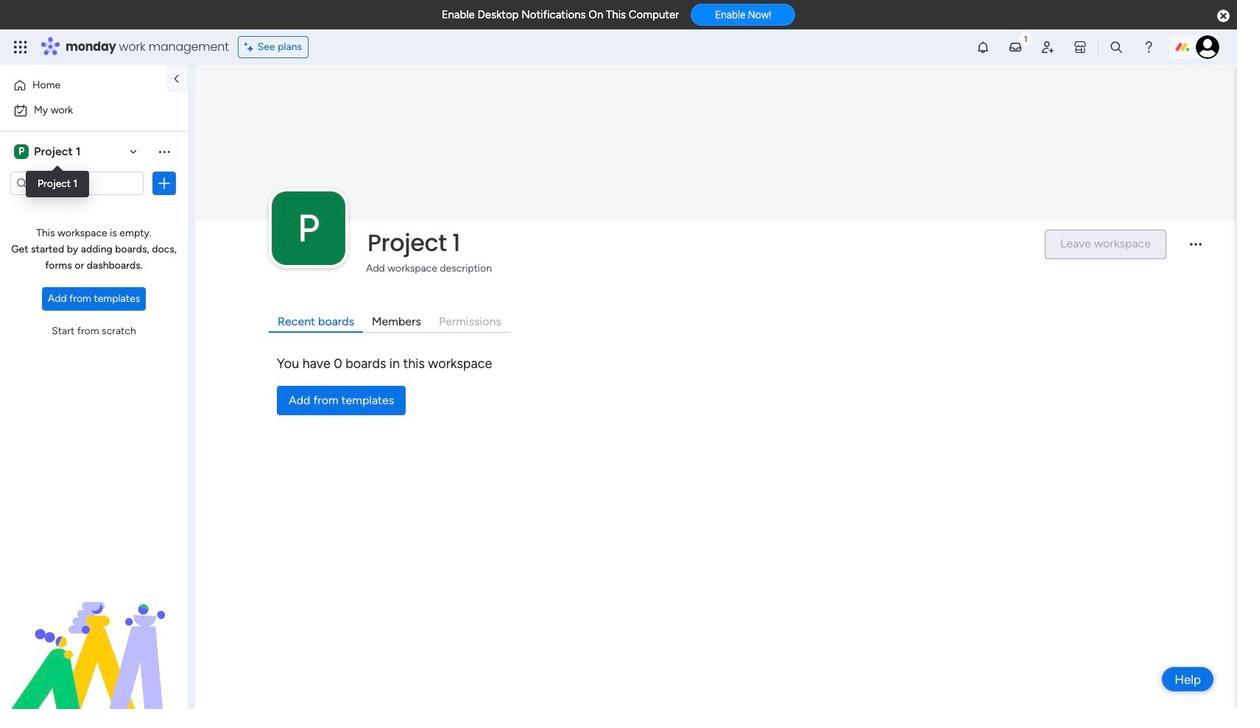 Task type: describe. For each thing, give the bounding box(es) containing it.
select product image
[[13, 40, 28, 54]]

invite members image
[[1041, 40, 1055, 54]]

1 image
[[1019, 30, 1033, 47]]

help image
[[1141, 40, 1156, 54]]

Search in workspace field
[[31, 175, 123, 192]]

search everything image
[[1109, 40, 1124, 54]]

dapulse close image
[[1217, 9, 1230, 24]]

lottie animation image
[[0, 560, 188, 709]]

notifications image
[[976, 40, 991, 54]]



Task type: vqa. For each thing, say whether or not it's contained in the screenshot.
ADD VIEW icon
no



Task type: locate. For each thing, give the bounding box(es) containing it.
lottie animation element
[[0, 560, 188, 709]]

options image
[[157, 176, 172, 191]]

option down the select product icon
[[9, 74, 157, 97]]

option up 'workspace selection' element
[[9, 99, 179, 122]]

v2 ellipsis image
[[1190, 243, 1202, 256]]

0 vertical spatial option
[[9, 74, 157, 97]]

monday marketplace image
[[1073, 40, 1088, 54]]

update feed image
[[1008, 40, 1023, 54]]

1 vertical spatial option
[[9, 99, 179, 122]]

workspace image
[[272, 191, 345, 265]]

kendall parks image
[[1196, 35, 1220, 59]]

option
[[9, 74, 157, 97], [9, 99, 179, 122]]

workspace image
[[14, 144, 29, 160]]

None field
[[364, 227, 1032, 258]]

workspace options image
[[157, 144, 172, 159]]

2 option from the top
[[9, 99, 179, 122]]

1 option from the top
[[9, 74, 157, 97]]

see plans image
[[244, 39, 258, 55]]

workspace selection element
[[14, 143, 83, 161]]



